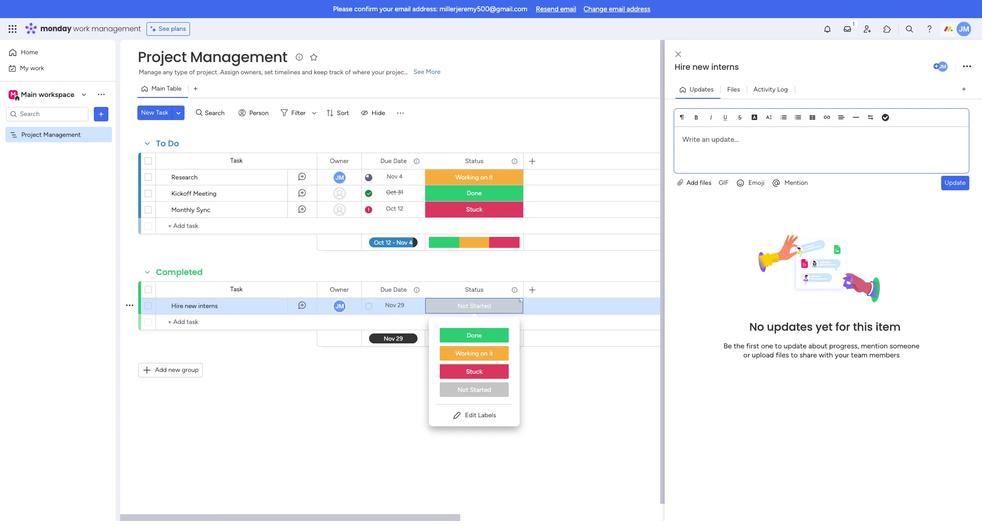 Task type: locate. For each thing, give the bounding box(es) containing it.
1 vertical spatial + add task text field
[[161, 317, 313, 328]]

hire down close image
[[675, 61, 691, 73]]

resend email
[[536, 5, 577, 13]]

task for completed
[[230, 286, 243, 294]]

date up 29
[[394, 286, 407, 294]]

your down progress,
[[836, 351, 850, 360]]

oct
[[386, 189, 396, 196], [386, 206, 396, 212]]

jeremy miller image right help icon
[[958, 22, 972, 36]]

files left gif
[[700, 179, 712, 187]]

1 date from the top
[[394, 157, 407, 165]]

0 vertical spatial + add task text field
[[161, 221, 313, 232]]

not started
[[458, 303, 492, 310], [458, 387, 492, 394]]

due for completed
[[381, 286, 392, 294]]

task
[[156, 109, 168, 117], [230, 157, 243, 165], [230, 286, 243, 294]]

on inside "option"
[[481, 350, 488, 358]]

any
[[163, 69, 173, 76]]

date
[[394, 157, 407, 165], [394, 286, 407, 294]]

type
[[175, 69, 188, 76]]

1 horizontal spatial interns
[[712, 61, 740, 73]]

files down update
[[776, 351, 790, 360]]

management up assign
[[190, 47, 288, 67]]

to down update
[[791, 351, 798, 360]]

0 vertical spatial on
[[481, 174, 488, 182]]

0 vertical spatial it
[[490, 174, 494, 182]]

workspace
[[39, 90, 74, 99]]

1 vertical spatial not started
[[458, 387, 492, 394]]

edit labels
[[466, 412, 497, 420]]

0 vertical spatial project management
[[138, 47, 288, 67]]

and
[[302, 69, 313, 76]]

new
[[693, 61, 710, 73], [185, 303, 197, 310], [168, 367, 180, 374]]

2 it from the top
[[490, 350, 494, 358]]

keep
[[314, 69, 328, 76]]

0 vertical spatial hire new interns
[[675, 61, 740, 73]]

column information image
[[413, 158, 421, 165], [413, 287, 421, 294], [511, 287, 519, 294]]

1 not from the top
[[458, 303, 469, 310]]

set
[[265, 69, 273, 76]]

person
[[249, 109, 269, 117]]

1 oct from the top
[[386, 189, 396, 196]]

filter button
[[277, 106, 320, 120]]

2 owner field from the top
[[328, 285, 351, 295]]

2 started from the top
[[470, 387, 492, 394]]

v2 overdue deadline image
[[365, 206, 373, 214]]

1 not started from the top
[[458, 303, 492, 310]]

hide
[[372, 109, 385, 117]]

main left table
[[152, 85, 165, 93]]

not down "stuck" option
[[458, 387, 469, 394]]

update button
[[942, 176, 970, 190]]

1 vertical spatial working
[[456, 350, 479, 358]]

checklist image
[[883, 115, 890, 121]]

0 vertical spatial files
[[700, 179, 712, 187]]

see for see plans
[[159, 25, 170, 33]]

italic image
[[708, 114, 715, 121]]

see inside button
[[159, 25, 170, 33]]

please confirm your email address: millerjeremy500@gmail.com
[[333, 5, 528, 13]]

+ Add task text field
[[161, 221, 313, 232], [161, 317, 313, 328]]

jeremy miller image
[[958, 22, 972, 36], [938, 61, 949, 73]]

of right track
[[345, 69, 351, 76]]

1 vertical spatial due date
[[381, 286, 407, 294]]

edit
[[466, 412, 477, 420]]

1 horizontal spatial of
[[345, 69, 351, 76]]

invite members image
[[864, 25, 873, 34]]

1 vertical spatial management
[[43, 131, 81, 139]]

1 vertical spatial interns
[[198, 303, 218, 310]]

select product image
[[8, 25, 17, 34]]

0 horizontal spatial project
[[21, 131, 42, 139]]

0 horizontal spatial hire new interns
[[172, 303, 218, 310]]

2 not from the top
[[458, 387, 469, 394]]

due date field for to do
[[378, 156, 409, 166]]

1 + add task text field from the top
[[161, 221, 313, 232]]

0 horizontal spatial new
[[168, 367, 180, 374]]

files
[[700, 179, 712, 187], [776, 351, 790, 360]]

0 vertical spatial add
[[687, 179, 699, 187]]

0 vertical spatial started
[[470, 303, 492, 310]]

0 horizontal spatial of
[[189, 69, 195, 76]]

change email address
[[584, 5, 651, 13]]

rtl ltr image
[[868, 114, 874, 121]]

2 due from the top
[[381, 286, 392, 294]]

working on it option
[[440, 347, 509, 361]]

work right monday
[[73, 24, 90, 34]]

my work
[[20, 64, 44, 72]]

done inside option
[[467, 332, 482, 340]]

1 vertical spatial files
[[776, 351, 790, 360]]

main inside "button"
[[152, 85, 165, 93]]

2 done from the top
[[467, 332, 482, 340]]

1 vertical spatial owner
[[330, 286, 349, 294]]

see left more
[[414, 68, 425, 76]]

main for main workspace
[[21, 90, 37, 99]]

1 horizontal spatial hire new interns
[[675, 61, 740, 73]]

31
[[398, 189, 404, 196]]

Hire new interns field
[[673, 61, 933, 73]]

oct left '12'
[[386, 206, 396, 212]]

please
[[333, 5, 353, 13]]

monday work management
[[40, 24, 141, 34]]

2 horizontal spatial new
[[693, 61, 710, 73]]

mention
[[785, 179, 809, 187]]

gif
[[719, 179, 729, 187]]

0 vertical spatial owner
[[330, 157, 349, 165]]

no
[[750, 320, 765, 335]]

2 date from the top
[[394, 286, 407, 294]]

add inside "button"
[[155, 367, 167, 374]]

1 vertical spatial jeremy miller image
[[938, 61, 949, 73]]

date for to do
[[394, 157, 407, 165]]

add left group
[[155, 367, 167, 374]]

column information image for to do
[[413, 158, 421, 165]]

To Do field
[[154, 138, 182, 150]]

of right type
[[189, 69, 195, 76]]

add view image down project.
[[194, 86, 198, 92]]

0 vertical spatial due date field
[[378, 156, 409, 166]]

working on it inside "option"
[[456, 350, 494, 358]]

plans
[[171, 25, 186, 33]]

list box containing done
[[429, 321, 520, 405]]

1 horizontal spatial email
[[561, 5, 577, 13]]

kickoff meeting
[[172, 190, 217, 198]]

group
[[182, 367, 199, 374]]

new up updates
[[693, 61, 710, 73]]

v2 search image
[[196, 108, 203, 118]]

due date up nov 29
[[381, 286, 407, 294]]

0 vertical spatial not
[[458, 303, 469, 310]]

project management up project.
[[138, 47, 288, 67]]

hire new interns up updates
[[675, 61, 740, 73]]

add for add new group
[[155, 367, 167, 374]]

1 status from the top
[[465, 157, 484, 165]]

0 vertical spatial task
[[156, 109, 168, 117]]

1 horizontal spatial add
[[687, 179, 699, 187]]

working on it
[[456, 174, 494, 182], [456, 350, 494, 358]]

0 vertical spatial hire
[[675, 61, 691, 73]]

1 due date field from the top
[[378, 156, 409, 166]]

project management
[[138, 47, 288, 67], [21, 131, 81, 139]]

0 horizontal spatial email
[[395, 5, 411, 13]]

files button
[[721, 82, 747, 97]]

nov for nov 4
[[387, 173, 398, 180]]

0 vertical spatial status
[[465, 157, 484, 165]]

new left group
[[168, 367, 180, 374]]

email
[[395, 5, 411, 13], [561, 5, 577, 13], [609, 5, 625, 13]]

1 vertical spatial done
[[467, 332, 482, 340]]

sort
[[337, 109, 349, 117]]

1 due from the top
[[381, 157, 392, 165]]

task for to do
[[230, 157, 243, 165]]

add right dapulse attachment image
[[687, 179, 699, 187]]

list box
[[429, 321, 520, 405]]

update
[[784, 342, 807, 351]]

0 vertical spatial date
[[394, 157, 407, 165]]

1 horizontal spatial hire
[[675, 61, 691, 73]]

add
[[687, 179, 699, 187], [155, 367, 167, 374]]

1 vertical spatial due date field
[[378, 285, 409, 295]]

0 horizontal spatial management
[[43, 131, 81, 139]]

started up done option
[[470, 303, 492, 310]]

0 horizontal spatial to
[[776, 342, 783, 351]]

0 vertical spatial done
[[467, 190, 482, 197]]

not started inside option
[[458, 387, 492, 394]]

project.
[[197, 69, 219, 76]]

millerjeremy500@gmail.com
[[440, 5, 528, 13]]

1 horizontal spatial main
[[152, 85, 165, 93]]

dapulse attachment image
[[678, 179, 684, 187]]

interns up 'files'
[[712, 61, 740, 73]]

12
[[398, 206, 404, 212]]

hire down completed field on the left of page
[[172, 303, 183, 310]]

hire new interns
[[675, 61, 740, 73], [172, 303, 218, 310]]

where
[[353, 69, 370, 76]]

1 horizontal spatial files
[[776, 351, 790, 360]]

1 vertical spatial due
[[381, 286, 392, 294]]

Status field
[[463, 156, 486, 166], [463, 285, 486, 295]]

labels
[[478, 412, 497, 420]]

work for my
[[30, 64, 44, 72]]

due up the nov 4
[[381, 157, 392, 165]]

2 email from the left
[[561, 5, 577, 13]]

oct left 31
[[386, 189, 396, 196]]

new inside add new group "button"
[[168, 367, 180, 374]]

1 vertical spatial project management
[[21, 131, 81, 139]]

0 vertical spatial working on it
[[456, 174, 494, 182]]

2 working from the top
[[456, 350, 479, 358]]

be the first one to update about progress, mention someone or upload files to share with your team members
[[724, 342, 920, 360]]

management down search in workspace field
[[43, 131, 81, 139]]

change
[[584, 5, 608, 13]]

2 owner from the top
[[330, 286, 349, 294]]

email left address:
[[395, 5, 411, 13]]

2 oct from the top
[[386, 206, 396, 212]]

0 vertical spatial see
[[159, 25, 170, 33]]

filter
[[292, 109, 306, 117]]

Search field
[[203, 107, 230, 119]]

2 vertical spatial new
[[168, 367, 180, 374]]

options image
[[97, 110, 106, 119]]

your
[[380, 5, 393, 13], [372, 69, 385, 76], [836, 351, 850, 360]]

Project Management field
[[136, 47, 290, 67]]

to
[[156, 138, 166, 149]]

2 on from the top
[[481, 350, 488, 358]]

jeremy miller image left options icon
[[938, 61, 949, 73]]

1 vertical spatial new
[[185, 303, 197, 310]]

project down search in workspace field
[[21, 131, 42, 139]]

nov left 29
[[385, 302, 396, 309]]

0 vertical spatial project
[[138, 47, 187, 67]]

not started down "stuck" option
[[458, 387, 492, 394]]

0 vertical spatial not started
[[458, 303, 492, 310]]

workspace options image
[[97, 90, 106, 99]]

2 status field from the top
[[463, 285, 486, 295]]

do
[[168, 138, 179, 149]]

1 vertical spatial project
[[21, 131, 42, 139]]

0 vertical spatial oct
[[386, 189, 396, 196]]

1 vertical spatial oct
[[386, 206, 396, 212]]

0 horizontal spatial project management
[[21, 131, 81, 139]]

it inside "option"
[[490, 350, 494, 358]]

0 vertical spatial working
[[456, 174, 479, 182]]

date up 4
[[394, 157, 407, 165]]

nov
[[387, 173, 398, 180], [385, 302, 396, 309]]

1 vertical spatial owner field
[[328, 285, 351, 295]]

monthly
[[172, 206, 195, 214]]

1 vertical spatial date
[[394, 286, 407, 294]]

0 vertical spatial new
[[693, 61, 710, 73]]

project management down search in workspace field
[[21, 131, 81, 139]]

management
[[190, 47, 288, 67], [43, 131, 81, 139]]

it
[[490, 174, 494, 182], [490, 350, 494, 358]]

not started up done option
[[458, 303, 492, 310]]

project management list box
[[0, 125, 116, 265]]

resend
[[536, 5, 559, 13]]

work right my
[[30, 64, 44, 72]]

new down completed field on the left of page
[[185, 303, 197, 310]]

due date field up nov 29
[[378, 285, 409, 295]]

0 vertical spatial due
[[381, 157, 392, 165]]

2 working on it from the top
[[456, 350, 494, 358]]

1 horizontal spatial to
[[791, 351, 798, 360]]

1 horizontal spatial new
[[185, 303, 197, 310]]

status
[[465, 157, 484, 165], [465, 286, 484, 294]]

members
[[870, 351, 901, 360]]

0 horizontal spatial work
[[30, 64, 44, 72]]

1 vertical spatial nov
[[385, 302, 396, 309]]

interns
[[712, 61, 740, 73], [198, 303, 218, 310]]

activity log button
[[747, 82, 795, 97]]

0 horizontal spatial add
[[155, 367, 167, 374]]

2 due date from the top
[[381, 286, 407, 294]]

management inside 'list box'
[[43, 131, 81, 139]]

1 vertical spatial stuck
[[466, 368, 483, 376]]

started down "stuck" option
[[470, 387, 492, 394]]

main inside workspace selection element
[[21, 90, 37, 99]]

1 vertical spatial not
[[458, 387, 469, 394]]

&bull; bullets image
[[796, 114, 802, 121]]

1 vertical spatial task
[[230, 157, 243, 165]]

add new group button
[[138, 363, 203, 378]]

team
[[852, 351, 868, 360]]

email right change
[[609, 5, 625, 13]]

due date for to do
[[381, 157, 407, 165]]

option
[[0, 127, 116, 128]]

2 not started from the top
[[458, 387, 492, 394]]

hire new interns down completed field on the left of page
[[172, 303, 218, 310]]

2 stuck from the top
[[466, 368, 483, 376]]

0 vertical spatial stuck
[[466, 206, 483, 214]]

1 vertical spatial work
[[30, 64, 44, 72]]

update
[[946, 179, 967, 187]]

email right resend
[[561, 5, 577, 13]]

share
[[800, 351, 818, 360]]

0 vertical spatial interns
[[712, 61, 740, 73]]

2 horizontal spatial email
[[609, 5, 625, 13]]

project management inside 'list box'
[[21, 131, 81, 139]]

main for main table
[[152, 85, 165, 93]]

interns down completed field on the left of page
[[198, 303, 218, 310]]

1 vertical spatial to
[[791, 351, 798, 360]]

your right confirm
[[380, 5, 393, 13]]

1 vertical spatial hire
[[172, 303, 183, 310]]

1 horizontal spatial add view image
[[963, 86, 967, 93]]

1 done from the top
[[467, 190, 482, 197]]

add view image
[[194, 86, 198, 92], [963, 86, 967, 93]]

2 vertical spatial task
[[230, 286, 243, 294]]

1 vertical spatial working on it
[[456, 350, 494, 358]]

work for monday
[[73, 24, 90, 34]]

0 horizontal spatial main
[[21, 90, 37, 99]]

2 due date field from the top
[[378, 285, 409, 295]]

your right where
[[372, 69, 385, 76]]

2 vertical spatial your
[[836, 351, 850, 360]]

1 stuck from the top
[[466, 206, 483, 214]]

stuck
[[466, 206, 483, 214], [466, 368, 483, 376]]

be
[[724, 342, 733, 351]]

project up any
[[138, 47, 187, 67]]

add view image down options icon
[[963, 86, 967, 93]]

due date field up the nov 4
[[378, 156, 409, 166]]

1 horizontal spatial see
[[414, 68, 425, 76]]

0 vertical spatial nov
[[387, 173, 398, 180]]

not up done option
[[458, 303, 469, 310]]

date for completed
[[394, 286, 407, 294]]

Search in workspace field
[[19, 109, 76, 119]]

nov for nov 29
[[385, 302, 396, 309]]

1 started from the top
[[470, 303, 492, 310]]

Due Date field
[[378, 156, 409, 166], [378, 285, 409, 295]]

manage any type of project. assign owners, set timelines and keep track of where your project stands.
[[139, 69, 429, 76]]

done
[[467, 190, 482, 197], [467, 332, 482, 340]]

0 horizontal spatial see
[[159, 25, 170, 33]]

see left plans
[[159, 25, 170, 33]]

1 of from the left
[[189, 69, 195, 76]]

nov left 4
[[387, 173, 398, 180]]

3 email from the left
[[609, 5, 625, 13]]

work inside button
[[30, 64, 44, 72]]

main workspace
[[21, 90, 74, 99]]

to right one
[[776, 342, 783, 351]]

1 vertical spatial add
[[155, 367, 167, 374]]

0 vertical spatial status field
[[463, 156, 486, 166]]

Owner field
[[328, 156, 351, 166], [328, 285, 351, 295]]

1 vertical spatial status
[[465, 286, 484, 294]]

hire inside field
[[675, 61, 691, 73]]

due date up the nov 4
[[381, 157, 407, 165]]

2 status from the top
[[465, 286, 484, 294]]

0 vertical spatial jeremy miller image
[[958, 22, 972, 36]]

1 due date from the top
[[381, 157, 407, 165]]

main right workspace image
[[21, 90, 37, 99]]

size image
[[766, 114, 773, 121]]

not
[[458, 303, 469, 310], [458, 387, 469, 394]]

0 vertical spatial owner field
[[328, 156, 351, 166]]

1 vertical spatial it
[[490, 350, 494, 358]]

1 horizontal spatial jeremy miller image
[[958, 22, 972, 36]]

1 status field from the top
[[463, 156, 486, 166]]

status for 2nd status field from the bottom
[[465, 157, 484, 165]]

1 vertical spatial see
[[414, 68, 425, 76]]

table
[[167, 85, 182, 93]]

due up nov 29
[[381, 286, 392, 294]]

1 horizontal spatial management
[[190, 47, 288, 67]]

updates
[[690, 86, 714, 93]]

management
[[92, 24, 141, 34]]

no updates yet for this item
[[750, 320, 901, 335]]

due
[[381, 157, 392, 165], [381, 286, 392, 294]]



Task type: describe. For each thing, give the bounding box(es) containing it.
strikethrough image
[[737, 114, 744, 121]]

1 vertical spatial hire new interns
[[172, 303, 218, 310]]

this
[[854, 320, 874, 335]]

status for 2nd status field from the top
[[465, 286, 484, 294]]

notifications image
[[824, 25, 833, 34]]

resend email link
[[536, 5, 577, 13]]

help image
[[926, 25, 935, 34]]

stands.
[[408, 69, 429, 76]]

files
[[728, 86, 741, 93]]

track
[[329, 69, 344, 76]]

hide button
[[358, 106, 391, 120]]

working inside "option"
[[456, 350, 479, 358]]

1 horizontal spatial project
[[138, 47, 187, 67]]

add new group
[[155, 367, 199, 374]]

sort button
[[323, 106, 355, 120]]

interns inside hire new interns field
[[712, 61, 740, 73]]

0 horizontal spatial jeremy miller image
[[938, 61, 949, 73]]

1 vertical spatial your
[[372, 69, 385, 76]]

angle down image
[[176, 110, 181, 116]]

or
[[744, 351, 751, 360]]

menu image
[[396, 108, 405, 118]]

0 horizontal spatial add view image
[[194, 86, 198, 92]]

0 vertical spatial your
[[380, 5, 393, 13]]

home button
[[5, 45, 98, 60]]

to do
[[156, 138, 179, 149]]

underline image
[[723, 114, 729, 121]]

due date field for completed
[[378, 285, 409, 295]]

yet
[[816, 320, 833, 335]]

show board description image
[[294, 53, 305, 62]]

owners,
[[241, 69, 263, 76]]

stuck option
[[440, 365, 509, 379]]

1 working on it from the top
[[456, 174, 494, 182]]

stuck inside option
[[466, 368, 483, 376]]

log
[[778, 86, 789, 93]]

new task
[[141, 109, 168, 117]]

dapulse addbtn image
[[934, 64, 940, 69]]

item
[[876, 320, 901, 335]]

see plans button
[[146, 22, 190, 36]]

due for to do
[[381, 157, 392, 165]]

0 horizontal spatial interns
[[198, 303, 218, 310]]

one
[[762, 342, 774, 351]]

line image
[[854, 114, 860, 121]]

1 owner field from the top
[[328, 156, 351, 166]]

manage
[[139, 69, 161, 76]]

monthly sync
[[172, 206, 211, 214]]

mention button
[[769, 176, 812, 190]]

home
[[21, 49, 38, 56]]

oct for oct 12
[[386, 206, 396, 212]]

activity log
[[754, 86, 789, 93]]

bold image
[[694, 114, 700, 121]]

email for change email address
[[609, 5, 625, 13]]

add files
[[686, 179, 712, 187]]

with
[[820, 351, 834, 360]]

workspace image
[[9, 90, 18, 100]]

dapulse drag 2 image
[[667, 271, 670, 281]]

not started option
[[440, 383, 509, 398]]

address:
[[413, 5, 438, 13]]

activity
[[754, 86, 776, 93]]

emoji
[[749, 179, 765, 187]]

1 horizontal spatial project management
[[138, 47, 288, 67]]

table image
[[810, 114, 816, 121]]

apps image
[[884, 25, 893, 34]]

inbox image
[[844, 25, 853, 34]]

files inside 'be the first one to update about progress, mention someone or upload files to share with your team members'
[[776, 351, 790, 360]]

person button
[[235, 106, 274, 120]]

progress,
[[830, 342, 860, 351]]

v2 done deadline image
[[365, 189, 373, 198]]

new inside hire new interns field
[[693, 61, 710, 73]]

0 horizontal spatial files
[[700, 179, 712, 187]]

align image
[[839, 114, 845, 121]]

1 on from the top
[[481, 174, 488, 182]]

my work button
[[5, 61, 98, 76]]

project inside 'list box'
[[21, 131, 42, 139]]

see more link
[[413, 68, 442, 77]]

hire new interns inside field
[[675, 61, 740, 73]]

edit labels button
[[437, 409, 513, 423]]

due date for completed
[[381, 286, 407, 294]]

your inside 'be the first one to update about progress, mention someone or upload files to share with your team members'
[[836, 351, 850, 360]]

main table button
[[138, 82, 189, 96]]

timelines
[[275, 69, 301, 76]]

address
[[627, 5, 651, 13]]

see more
[[414, 68, 441, 76]]

started inside option
[[470, 387, 492, 394]]

meeting
[[193, 190, 217, 198]]

upload
[[753, 351, 775, 360]]

about
[[809, 342, 828, 351]]

1 it from the top
[[490, 174, 494, 182]]

updates
[[768, 320, 813, 335]]

link image
[[825, 114, 831, 121]]

1. numbers image
[[781, 114, 787, 121]]

done option
[[440, 329, 509, 343]]

email for resend email
[[561, 5, 577, 13]]

m
[[10, 91, 16, 98]]

first
[[747, 342, 760, 351]]

add for add files
[[687, 179, 699, 187]]

mention
[[862, 342, 889, 351]]

updates button
[[676, 82, 721, 97]]

2 + add task text field from the top
[[161, 317, 313, 328]]

options image
[[964, 61, 972, 73]]

oct 31
[[386, 189, 404, 196]]

0 vertical spatial to
[[776, 342, 783, 351]]

1 email from the left
[[395, 5, 411, 13]]

workspace selection element
[[9, 89, 76, 101]]

text color image
[[752, 114, 758, 121]]

column information image for completed
[[413, 287, 421, 294]]

close image
[[676, 51, 682, 58]]

see for see more
[[414, 68, 425, 76]]

0 vertical spatial management
[[190, 47, 288, 67]]

emoji button
[[733, 176, 769, 190]]

not inside option
[[458, 387, 469, 394]]

oct for oct 31
[[386, 189, 396, 196]]

see plans
[[159, 25, 186, 33]]

Completed field
[[154, 267, 205, 279]]

2 of from the left
[[345, 69, 351, 76]]

0 horizontal spatial hire
[[172, 303, 183, 310]]

1 image
[[850, 19, 859, 29]]

format image
[[679, 114, 686, 121]]

arrow down image
[[309, 108, 320, 118]]

confirm
[[355, 5, 378, 13]]

more
[[426, 68, 441, 76]]

new task button
[[138, 106, 172, 120]]

change email address link
[[584, 5, 651, 13]]

for
[[836, 320, 851, 335]]

column information image
[[511, 158, 519, 165]]

new
[[141, 109, 154, 117]]

add to favorites image
[[309, 52, 319, 61]]

sync
[[196, 206, 211, 214]]

29
[[398, 302, 405, 309]]

kickoff
[[172, 190, 192, 198]]

task inside button
[[156, 109, 168, 117]]

search everything image
[[906, 25, 915, 34]]

completed
[[156, 267, 203, 278]]

1 working from the top
[[456, 174, 479, 182]]

nov 4
[[387, 173, 403, 180]]

project
[[386, 69, 407, 76]]

1 owner from the top
[[330, 157, 349, 165]]

4
[[399, 173, 403, 180]]

monday
[[40, 24, 72, 34]]



Task type: vqa. For each thing, say whether or not it's contained in the screenshot.
Search options icon on the top left
no



